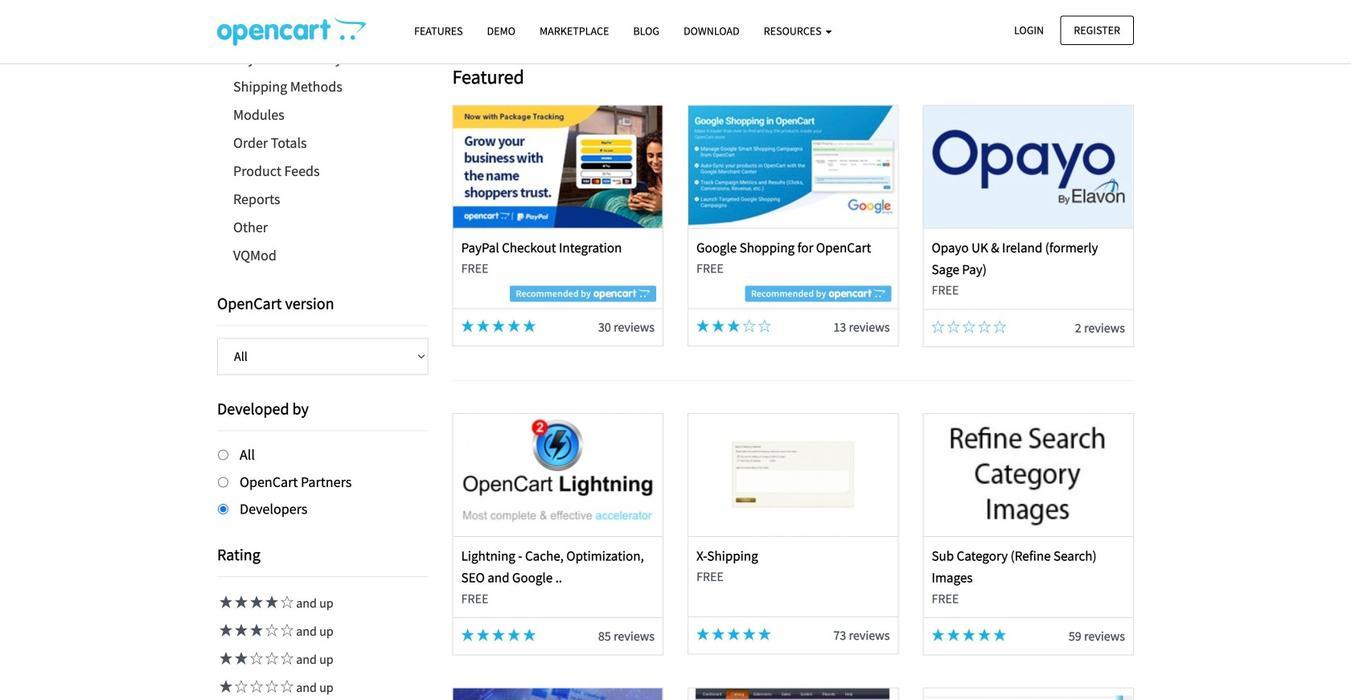 Task type: locate. For each thing, give the bounding box(es) containing it.
opayo uk & ireland (formerly sage pay) image
[[924, 106, 1133, 228]]

paypal payment gateway image
[[143, 0, 656, 45]]

x fee image
[[924, 689, 1133, 701]]

None radio
[[218, 450, 228, 461]]

product filter by category image
[[689, 689, 898, 701]]

star light o image
[[758, 320, 771, 333], [963, 320, 976, 333], [978, 320, 991, 333], [994, 320, 1007, 333], [278, 596, 294, 609], [263, 624, 278, 637], [278, 624, 294, 637], [263, 652, 278, 665], [232, 681, 248, 693], [263, 681, 278, 693], [278, 681, 294, 693]]

None radio
[[218, 477, 228, 488], [218, 504, 228, 515], [218, 477, 228, 488], [218, 504, 228, 515]]

star light image
[[492, 320, 505, 333], [523, 320, 536, 333], [232, 596, 248, 609], [248, 596, 263, 609], [217, 624, 232, 637], [232, 624, 248, 637], [248, 624, 263, 637], [697, 628, 710, 641], [743, 628, 756, 641], [758, 628, 771, 641], [523, 629, 536, 642], [963, 629, 976, 642], [978, 629, 991, 642], [994, 629, 1007, 642], [232, 652, 248, 665]]

star light o image
[[743, 320, 756, 333], [932, 320, 945, 333], [947, 320, 960, 333], [248, 652, 263, 665], [278, 652, 294, 665], [248, 681, 263, 693]]

star light image
[[461, 320, 474, 333], [477, 320, 490, 333], [508, 320, 521, 333], [697, 320, 710, 333], [712, 320, 725, 333], [728, 320, 740, 333], [217, 596, 232, 609], [263, 596, 278, 609], [712, 628, 725, 641], [728, 628, 740, 641], [461, 629, 474, 642], [477, 629, 490, 642], [492, 629, 505, 642], [508, 629, 521, 642], [932, 629, 945, 642], [947, 629, 960, 642], [217, 652, 232, 665], [217, 681, 232, 693]]

x shipping image
[[689, 414, 898, 537]]

paypal checkout integration image
[[454, 106, 663, 228]]

sub category (refine search) images image
[[924, 414, 1133, 537]]



Task type: vqa. For each thing, say whether or not it's contained in the screenshot.
third FREE
no



Task type: describe. For each thing, give the bounding box(es) containing it.
[free] ajax live search image
[[454, 689, 663, 701]]

lightning - cache, optimization, seo and google .. image
[[454, 414, 663, 537]]

opencart extensions image
[[217, 17, 366, 46]]

google shopping for opencart image
[[689, 106, 898, 228]]



